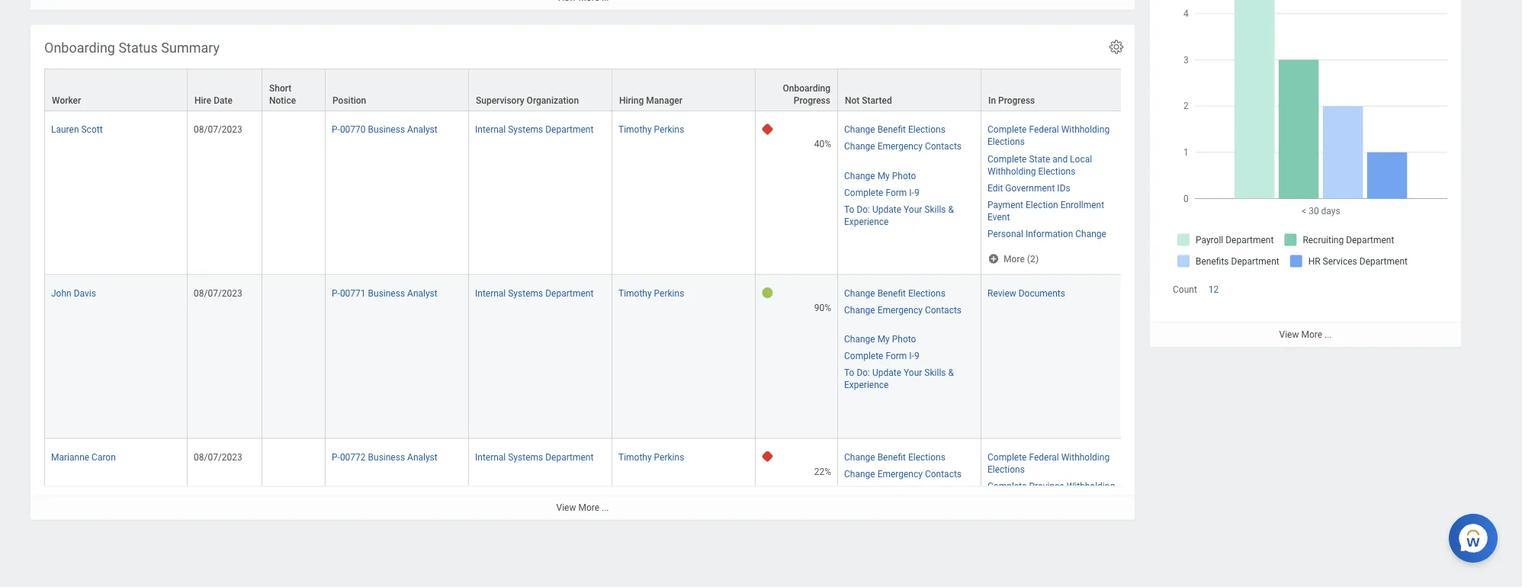 Task type: locate. For each thing, give the bounding box(es) containing it.
1 change benefit elections link from the top
[[845, 121, 946, 135]]

complete form i-9 link
[[845, 184, 920, 198], [845, 348, 920, 361]]

internal systems department link for p-00772 business analyst
[[475, 448, 594, 462]]

skills
[[925, 204, 946, 214], [925, 367, 946, 378]]

do:
[[857, 204, 871, 214], [857, 367, 871, 378]]

2 p- from the top
[[332, 288, 340, 298]]

complete federal withholding elections up the "state"
[[988, 124, 1110, 147]]

0 vertical spatial business
[[368, 124, 405, 135]]

p- inside "link"
[[332, 288, 340, 298]]

change benefit elections for 40%
[[845, 124, 946, 135]]

update
[[873, 204, 902, 214], [873, 367, 902, 378]]

p-00770 business analyst
[[332, 124, 438, 135]]

2 vertical spatial 08/07/2023
[[194, 452, 242, 462]]

business right the 00771
[[368, 288, 405, 298]]

internal for p-00770 business analyst
[[475, 124, 506, 135]]

not started
[[845, 95, 893, 106]]

1 vertical spatial view
[[557, 503, 576, 513]]

2 photo from the top
[[893, 334, 917, 344]]

contacts
[[925, 141, 962, 152], [925, 305, 962, 315], [925, 468, 962, 479]]

government
[[1006, 182, 1056, 193]]

2 change my photo link from the top
[[845, 331, 917, 344]]

2 & from the top
[[949, 367, 954, 378]]

1 vertical spatial timothy perkins
[[619, 288, 685, 298]]

1 change benefit elections from the top
[[845, 124, 946, 135]]

00771
[[340, 288, 366, 298]]

1 complete federal withholding elections from the top
[[988, 124, 1110, 147]]

complete form i-9
[[845, 187, 920, 198], [845, 351, 920, 361]]

view
[[1280, 329, 1300, 340], [557, 503, 576, 513]]

skills for 90%
[[925, 367, 946, 378]]

complete federal withholding elections link up the "state"
[[988, 121, 1110, 147]]

3 systems from the top
[[508, 452, 543, 462]]

analyst down the position column header
[[407, 124, 438, 135]]

1 timothy perkins link from the top
[[619, 121, 685, 135]]

2 do: from the top
[[857, 367, 871, 378]]

2 federal from the top
[[1030, 452, 1060, 462]]

internal
[[475, 124, 506, 135], [475, 288, 506, 298], [475, 452, 506, 462]]

1 horizontal spatial ...
[[1325, 329, 1333, 340]]

0 vertical spatial timothy perkins link
[[619, 121, 685, 135]]

0 horizontal spatial progress
[[794, 95, 831, 106]]

2 timothy perkins from the top
[[619, 288, 685, 298]]

0 vertical spatial change emergency contacts link
[[845, 138, 962, 152]]

2 skills from the top
[[925, 367, 946, 378]]

john
[[51, 288, 71, 298]]

2 timothy perkins link from the top
[[619, 285, 685, 298]]

business right 00772
[[368, 452, 405, 462]]

0 vertical spatial &
[[949, 204, 954, 214]]

onboarding up 40%
[[783, 83, 831, 94]]

1 do: from the top
[[857, 204, 871, 214]]

change my photo link for 40%
[[845, 167, 917, 181]]

row containing lauren scott
[[44, 111, 1523, 275]]

& for 90%
[[949, 367, 954, 378]]

change my photo link
[[845, 167, 917, 181], [845, 331, 917, 344]]

1 change my photo from the top
[[845, 170, 917, 181]]

to do: update your skills & experience for 40%
[[845, 204, 954, 227]]

withholding right province
[[1067, 481, 1116, 491]]

payment election enrollment event
[[988, 199, 1105, 222]]

2 experience from the top
[[845, 380, 889, 390]]

change benefit elections
[[845, 124, 946, 135], [845, 288, 946, 298], [845, 452, 946, 462]]

0 vertical spatial internal systems department link
[[475, 121, 594, 135]]

progress left not
[[794, 95, 831, 106]]

change benefit elections link for 40%
[[845, 121, 946, 135]]

emergency for 90%
[[878, 305, 923, 315]]

& for 40%
[[949, 204, 954, 214]]

0 vertical spatial contacts
[[925, 141, 962, 152]]

... inside time to fill my team element
[[1325, 329, 1333, 340]]

1 horizontal spatial view more ... link
[[1151, 322, 1462, 347]]

p- for 00770
[[332, 124, 340, 135]]

complete inside the complete state and local withholding elections
[[988, 153, 1027, 164]]

view more ...
[[1280, 329, 1333, 340], [557, 503, 609, 513]]

1 vertical spatial change my photo
[[845, 334, 917, 344]]

1 cell from the top
[[262, 111, 326, 275]]

3 change emergency contacts from the top
[[845, 468, 962, 479]]

john davis link
[[51, 285, 96, 298]]

view more ... inside time to fill my team element
[[1280, 329, 1333, 340]]

0 vertical spatial complete form i-9 link
[[845, 184, 920, 198]]

complete form i-9 for 40%
[[845, 187, 920, 198]]

1 vertical spatial emergency
[[878, 305, 923, 315]]

2 emergency from the top
[[878, 305, 923, 315]]

3 internal from the top
[[475, 452, 506, 462]]

0 vertical spatial change my photo
[[845, 170, 917, 181]]

elections
[[909, 124, 946, 135], [988, 136, 1025, 147], [1039, 165, 1076, 176], [909, 288, 946, 298], [909, 452, 946, 462], [988, 464, 1025, 474], [988, 493, 1025, 504]]

change emergency contacts link
[[845, 138, 962, 152], [845, 302, 962, 315], [845, 465, 962, 479]]

1 business from the top
[[368, 124, 405, 135]]

change emergency contacts for 22%
[[845, 468, 962, 479]]

onboarding inside popup button
[[783, 83, 831, 94]]

08/07/2023 for lauren scott
[[194, 124, 242, 135]]

1 internal systems department link from the top
[[475, 121, 594, 135]]

2 form from the top
[[886, 351, 907, 361]]

0 vertical spatial 9
[[915, 187, 920, 198]]

0 vertical spatial systems
[[508, 124, 543, 135]]

complete
[[988, 124, 1027, 135], [988, 153, 1027, 164], [845, 187, 884, 198], [845, 351, 884, 361], [988, 452, 1027, 462], [988, 481, 1027, 491]]

1 vertical spatial p-
[[332, 288, 340, 298]]

change emergency contacts
[[845, 141, 962, 152], [845, 305, 962, 315], [845, 468, 962, 479]]

9
[[915, 187, 920, 198], [915, 351, 920, 361]]

progress inside 'onboarding progress'
[[794, 95, 831, 106]]

1 horizontal spatial onboarding
[[783, 83, 831, 94]]

1 vertical spatial complete form i-9 link
[[845, 348, 920, 361]]

0 vertical spatial federal
[[1030, 124, 1060, 135]]

1 my from the top
[[878, 170, 890, 181]]

08/07/2023
[[194, 124, 242, 135], [194, 288, 242, 298], [194, 452, 242, 462]]

p- for 00771
[[332, 288, 340, 298]]

2 vertical spatial benefit
[[878, 452, 906, 462]]

to for 40%
[[845, 204, 855, 214]]

4 row from the top
[[44, 439, 1523, 578]]

3 change benefit elections link from the top
[[845, 448, 946, 462]]

1 skills from the top
[[925, 204, 946, 214]]

2 internal systems department link from the top
[[475, 285, 594, 298]]

1 to do: update your skills & experience link from the top
[[845, 201, 954, 227]]

1 progress from the left
[[794, 95, 831, 106]]

federal up province
[[1030, 452, 1060, 462]]

0 vertical spatial complete form i-9
[[845, 187, 920, 198]]

0 vertical spatial your
[[904, 204, 923, 214]]

2 vertical spatial internal systems department link
[[475, 448, 594, 462]]

2 complete form i-9 from the top
[[845, 351, 920, 361]]

internal systems department for p-00772 business analyst
[[475, 452, 594, 462]]

edit government ids
[[988, 182, 1071, 193]]

3 perkins from the top
[[654, 452, 685, 462]]

...
[[1325, 329, 1333, 340], [602, 503, 609, 513]]

0 vertical spatial internal systems department
[[475, 124, 594, 135]]

1 vertical spatial to
[[845, 367, 855, 378]]

withholding
[[1062, 124, 1110, 135], [988, 165, 1037, 176], [1062, 452, 1110, 462], [1067, 481, 1116, 491]]

1 internal from the top
[[475, 124, 506, 135]]

0 vertical spatial i-
[[910, 187, 915, 198]]

2 internal systems department from the top
[[475, 288, 594, 298]]

1 vertical spatial complete federal withholding elections link
[[988, 448, 1110, 474]]

3 business from the top
[[368, 452, 405, 462]]

1 to do: update your skills & experience from the top
[[845, 204, 954, 227]]

internal systems department
[[475, 124, 594, 135], [475, 288, 594, 298], [475, 452, 594, 462]]

0 vertical spatial 08/07/2023
[[194, 124, 242, 135]]

perkins for 40%
[[654, 124, 685, 135]]

0 vertical spatial to do: update your skills & experience
[[845, 204, 954, 227]]

2 vertical spatial department
[[546, 452, 594, 462]]

00772
[[340, 452, 366, 462]]

3 emergency from the top
[[878, 468, 923, 479]]

3 row from the top
[[44, 275, 1523, 439]]

hire
[[195, 95, 211, 106]]

1 benefit from the top
[[878, 124, 906, 135]]

2 i- from the top
[[910, 351, 915, 361]]

worker column header
[[44, 68, 188, 112]]

p-
[[332, 124, 340, 135], [332, 288, 340, 298], [332, 452, 340, 462]]

i-
[[910, 187, 915, 198], [910, 351, 915, 361]]

to do: update your skills & experience link for 40%
[[845, 201, 954, 227]]

2 analyst from the top
[[407, 288, 438, 298]]

3 analyst from the top
[[407, 452, 438, 462]]

1 contacts from the top
[[925, 141, 962, 152]]

1 department from the top
[[546, 124, 594, 135]]

1 vertical spatial 9
[[915, 351, 920, 361]]

2 vertical spatial p-
[[332, 452, 340, 462]]

2 systems from the top
[[508, 288, 543, 298]]

1 experience from the top
[[845, 216, 889, 227]]

3 change benefit elections from the top
[[845, 452, 946, 462]]

started
[[862, 95, 893, 106]]

2 vertical spatial change emergency contacts
[[845, 468, 962, 479]]

cell for p-00771 business analyst
[[262, 275, 326, 439]]

cell
[[262, 111, 326, 275], [262, 275, 326, 439], [262, 439, 326, 578]]

2 vertical spatial perkins
[[654, 452, 685, 462]]

0 vertical spatial timothy perkins
[[619, 124, 685, 135]]

1 vertical spatial systems
[[508, 288, 543, 298]]

p- for 00772
[[332, 452, 340, 462]]

row
[[44, 68, 1523, 112], [44, 111, 1523, 275], [44, 275, 1523, 439], [44, 439, 1523, 578]]

hiring manager column header
[[613, 68, 756, 112]]

more (2) button
[[988, 252, 1041, 265]]

state
[[1030, 153, 1051, 164]]

business inside "link"
[[368, 288, 405, 298]]

1 your from the top
[[904, 204, 923, 214]]

davis
[[74, 288, 96, 298]]

3 internal systems department link from the top
[[475, 448, 594, 462]]

0 vertical spatial view more ... link
[[1151, 322, 1462, 347]]

1 row from the top
[[44, 68, 1523, 112]]

2 vertical spatial contacts
[[925, 468, 962, 479]]

1 p- from the top
[[332, 124, 340, 135]]

1 complete federal withholding elections link from the top
[[988, 121, 1110, 147]]

2 9 from the top
[[915, 351, 920, 361]]

1 change my photo link from the top
[[845, 167, 917, 181]]

change
[[845, 124, 876, 135], [845, 141, 876, 152], [845, 170, 876, 181], [1076, 228, 1107, 239], [845, 288, 876, 298], [845, 305, 876, 315], [845, 334, 876, 344], [845, 452, 876, 462], [845, 468, 876, 479]]

perkins for 22%
[[654, 452, 685, 462]]

1 timothy from the top
[[619, 124, 652, 135]]

0 vertical spatial complete federal withholding elections
[[988, 124, 1110, 147]]

2 vertical spatial change benefit elections
[[845, 452, 946, 462]]

1 9 from the top
[[915, 187, 920, 198]]

3 benefit from the top
[[878, 452, 906, 462]]

3 timothy from the top
[[619, 452, 652, 462]]

0 vertical spatial to do: update your skills & experience link
[[845, 201, 954, 227]]

1 vertical spatial internal
[[475, 288, 506, 298]]

1 vertical spatial your
[[904, 367, 923, 378]]

2 vertical spatial emergency
[[878, 468, 923, 479]]

1 vertical spatial internal systems department link
[[475, 285, 594, 298]]

to do: update your skills & experience link for 90%
[[845, 364, 954, 390]]

internal systems department link for p-00771 business analyst
[[475, 285, 594, 298]]

0 vertical spatial complete federal withholding elections link
[[988, 121, 1110, 147]]

1 vertical spatial to do: update your skills & experience
[[845, 367, 954, 390]]

1 vertical spatial 08/07/2023
[[194, 288, 242, 298]]

2 vertical spatial analyst
[[407, 452, 438, 462]]

in progress button
[[982, 69, 1125, 110]]

change my photo
[[845, 170, 917, 181], [845, 334, 917, 344]]

event
[[988, 211, 1010, 222]]

update for 40%
[[873, 204, 902, 214]]

worker
[[52, 95, 81, 106]]

row containing marianne caron
[[44, 439, 1523, 578]]

0 vertical spatial change my photo link
[[845, 167, 917, 181]]

1 vertical spatial skills
[[925, 367, 946, 378]]

0 vertical spatial update
[[873, 204, 902, 214]]

1 internal systems department from the top
[[475, 124, 594, 135]]

1 vertical spatial complete federal withholding elections
[[988, 452, 1110, 474]]

0 vertical spatial analyst
[[407, 124, 438, 135]]

3 department from the top
[[546, 452, 594, 462]]

progress right the in
[[999, 95, 1036, 106]]

0 vertical spatial department
[[546, 124, 594, 135]]

0 vertical spatial timothy
[[619, 124, 652, 135]]

elections inside the complete state and local withholding elections
[[1039, 165, 1076, 176]]

0 vertical spatial view
[[1280, 329, 1300, 340]]

supervisory
[[476, 95, 525, 106]]

elections inside complete province withholding elections
[[988, 493, 1025, 504]]

2 change emergency contacts from the top
[[845, 305, 962, 315]]

to do: update your skills & experience
[[845, 204, 954, 227], [845, 367, 954, 390]]

0 vertical spatial more
[[1004, 253, 1025, 264]]

1 update from the top
[[873, 204, 902, 214]]

withholding up edit government ids link at top right
[[988, 165, 1037, 176]]

complete federal withholding elections up province
[[988, 452, 1110, 474]]

2 change benefit elections link from the top
[[845, 285, 946, 298]]

photo for 40%
[[893, 170, 917, 181]]

2 benefit from the top
[[878, 288, 906, 298]]

2 perkins from the top
[[654, 288, 685, 298]]

onboarding up worker
[[44, 40, 115, 56]]

complete federal withholding elections link up province
[[988, 448, 1110, 474]]

complete state and local withholding elections link
[[988, 150, 1093, 176]]

systems for p-00770 business analyst
[[508, 124, 543, 135]]

systems for p-00772 business analyst
[[508, 452, 543, 462]]

0 vertical spatial ...
[[1325, 329, 1333, 340]]

1 timothy perkins from the top
[[619, 124, 685, 135]]

business right 00770
[[368, 124, 405, 135]]

cell for p-00770 business analyst
[[262, 111, 326, 275]]

change my photo for 40%
[[845, 170, 917, 181]]

2 change benefit elections from the top
[[845, 288, 946, 298]]

1 vertical spatial timothy
[[619, 288, 652, 298]]

0 vertical spatial p-
[[332, 124, 340, 135]]

0 vertical spatial view more ...
[[1280, 329, 1333, 340]]

2 change emergency contacts link from the top
[[845, 302, 962, 315]]

3 internal systems department from the top
[[475, 452, 594, 462]]

3 change emergency contacts link from the top
[[845, 465, 962, 479]]

0 vertical spatial internal
[[475, 124, 506, 135]]

0 horizontal spatial more
[[579, 503, 600, 513]]

3 timothy perkins link from the top
[[619, 448, 685, 462]]

1 vertical spatial timothy perkins link
[[619, 285, 685, 298]]

timothy perkins
[[619, 124, 685, 135], [619, 288, 685, 298], [619, 452, 685, 462]]

0 vertical spatial perkins
[[654, 124, 685, 135]]

review documents
[[988, 288, 1066, 298]]

2 your from the top
[[904, 367, 923, 378]]

2 to do: update your skills & experience from the top
[[845, 367, 954, 390]]

onboarding
[[44, 40, 115, 56], [783, 83, 831, 94]]

3 p- from the top
[[332, 452, 340, 462]]

2 department from the top
[[546, 288, 594, 298]]

1 complete form i-9 from the top
[[845, 187, 920, 198]]

1 complete form i-9 link from the top
[[845, 184, 920, 198]]

1 federal from the top
[[1030, 124, 1060, 135]]

0 vertical spatial benefit
[[878, 124, 906, 135]]

2 complete federal withholding elections from the top
[[988, 452, 1110, 474]]

1 & from the top
[[949, 204, 954, 214]]

1 vertical spatial federal
[[1030, 452, 1060, 462]]

analyst for p-00771 business analyst
[[407, 288, 438, 298]]

1 horizontal spatial view more ...
[[1280, 329, 1333, 340]]

0 vertical spatial skills
[[925, 204, 946, 214]]

1 horizontal spatial view
[[1280, 329, 1300, 340]]

p-00770 business analyst link
[[332, 121, 438, 135]]

1 perkins from the top
[[654, 124, 685, 135]]

items selected list for 40%
[[845, 121, 975, 227]]

0 vertical spatial emergency
[[878, 141, 923, 152]]

to do: update your skills & experience link
[[845, 201, 954, 227], [845, 364, 954, 390]]

analyst
[[407, 124, 438, 135], [407, 288, 438, 298], [407, 452, 438, 462]]

2 change my photo from the top
[[845, 334, 917, 344]]

analyst inside "link"
[[407, 288, 438, 298]]

08/07/2023 for marianne caron
[[194, 452, 242, 462]]

2 progress from the left
[[999, 95, 1036, 106]]

federal for second complete federal withholding elections link
[[1030, 452, 1060, 462]]

1 vertical spatial i-
[[910, 351, 915, 361]]

progress inside the in progress popup button
[[999, 95, 1036, 106]]

1 form from the top
[[886, 187, 907, 198]]

2 to from the top
[[845, 367, 855, 378]]

internal for p-00772 business analyst
[[475, 452, 506, 462]]

contacts for 40%
[[925, 141, 962, 152]]

1 change emergency contacts link from the top
[[845, 138, 962, 152]]

2 complete form i-9 link from the top
[[845, 348, 920, 361]]

department for p-00771 business analyst
[[546, 288, 594, 298]]

marianne
[[51, 452, 89, 462]]

2 vertical spatial timothy perkins
[[619, 452, 685, 462]]

hire date button
[[188, 69, 262, 110]]

department for p-00772 business analyst
[[546, 452, 594, 462]]

1 vertical spatial contacts
[[925, 305, 962, 315]]

2 vertical spatial timothy perkins link
[[619, 448, 685, 462]]

3 08/07/2023 from the top
[[194, 452, 242, 462]]

1 analyst from the top
[[407, 124, 438, 135]]

short
[[269, 83, 292, 94]]

2 update from the top
[[873, 367, 902, 378]]

emergency for 22%
[[878, 468, 923, 479]]

1 vertical spatial perkins
[[654, 288, 685, 298]]

timothy perkins for 22%
[[619, 452, 685, 462]]

1 emergency from the top
[[878, 141, 923, 152]]

0 vertical spatial do:
[[857, 204, 871, 214]]

0 vertical spatial my
[[878, 170, 890, 181]]

update for 90%
[[873, 367, 902, 378]]

federal up the "state"
[[1030, 124, 1060, 135]]

0 horizontal spatial view
[[557, 503, 576, 513]]

1 vertical spatial photo
[[893, 334, 917, 344]]

review
[[988, 288, 1017, 298]]

2 08/07/2023 from the top
[[194, 288, 242, 298]]

1 vertical spatial benefit
[[878, 288, 906, 298]]

0 vertical spatial to
[[845, 204, 855, 214]]

skills for 40%
[[925, 204, 946, 214]]

change emergency contacts link for 22%
[[845, 465, 962, 479]]

supervisory organization
[[476, 95, 579, 106]]

1 i- from the top
[[910, 187, 915, 198]]

2 row from the top
[[44, 111, 1523, 275]]

items selected list for 90%
[[845, 285, 975, 391]]

0 vertical spatial change benefit elections
[[845, 124, 946, 135]]

items selected list
[[845, 121, 975, 227], [988, 121, 1119, 252], [845, 285, 975, 391], [845, 448, 975, 555], [988, 448, 1119, 555]]

0 vertical spatial change benefit elections link
[[845, 121, 946, 135]]

more (2)
[[1004, 253, 1039, 264]]

business for 00770
[[368, 124, 405, 135]]

summary
[[161, 40, 220, 56]]

2 vertical spatial internal systems department
[[475, 452, 594, 462]]

photo
[[893, 170, 917, 181], [893, 334, 917, 344]]

complete for 2nd complete federal withholding elections link from the bottom
[[988, 124, 1027, 135]]

withholding up complete province withholding elections link
[[1062, 452, 1110, 462]]

perkins
[[654, 124, 685, 135], [654, 288, 685, 298], [654, 452, 685, 462]]

form for 40%
[[886, 187, 907, 198]]

my
[[878, 170, 890, 181], [878, 334, 890, 344]]

2 vertical spatial internal
[[475, 452, 506, 462]]

benefit
[[878, 124, 906, 135], [878, 288, 906, 298], [878, 452, 906, 462]]

1 horizontal spatial progress
[[999, 95, 1036, 106]]

complete inside complete province withholding elections
[[988, 481, 1027, 491]]

2 horizontal spatial more
[[1302, 329, 1323, 340]]

3 cell from the top
[[262, 439, 326, 578]]

1 08/07/2023 from the top
[[194, 124, 242, 135]]

1 vertical spatial onboarding
[[783, 83, 831, 94]]

1 vertical spatial change benefit elections link
[[845, 285, 946, 298]]

benefit for 90%
[[878, 288, 906, 298]]

2 vertical spatial more
[[579, 503, 600, 513]]

complete for complete state and local withholding elections "link"
[[988, 153, 1027, 164]]

my for 40%
[[878, 170, 890, 181]]

1 vertical spatial view more ...
[[557, 503, 609, 513]]

personal
[[988, 228, 1024, 239]]

1 vertical spatial department
[[546, 288, 594, 298]]

1 systems from the top
[[508, 124, 543, 135]]

1 vertical spatial analyst
[[407, 288, 438, 298]]

1 photo from the top
[[893, 170, 917, 181]]

0 vertical spatial change emergency contacts
[[845, 141, 962, 152]]

analyst right 00772
[[407, 452, 438, 462]]

lauren scott
[[51, 124, 103, 135]]

timothy for 22%
[[619, 452, 652, 462]]

to
[[845, 204, 855, 214], [845, 367, 855, 378]]

9 for 40%
[[915, 187, 920, 198]]

complete federal withholding elections link
[[988, 121, 1110, 147], [988, 448, 1110, 474]]

analyst right the 00771
[[407, 288, 438, 298]]



Task type: describe. For each thing, give the bounding box(es) containing it.
form for 90%
[[886, 351, 907, 361]]

more inside time to fill my team element
[[1302, 329, 1323, 340]]

federal for 2nd complete federal withholding elections link from the bottom
[[1030, 124, 1060, 135]]

complete state and local withholding elections
[[988, 153, 1093, 176]]

marianne caron
[[51, 452, 116, 462]]

province
[[1030, 481, 1065, 491]]

business for 00772
[[368, 452, 405, 462]]

benefit for 40%
[[878, 124, 906, 135]]

hire date
[[195, 95, 233, 106]]

election
[[1026, 199, 1059, 210]]

internal systems department for p-00770 business analyst
[[475, 124, 594, 135]]

onboarding progress button
[[756, 69, 838, 110]]

complete form i-9 link for 40%
[[845, 184, 920, 198]]

edit government ids link
[[988, 179, 1071, 193]]

date
[[214, 95, 233, 106]]

analyst for p-00770 business analyst
[[407, 124, 438, 135]]

p-00772 business analyst
[[332, 452, 438, 462]]

time to fill my team element
[[1151, 0, 1462, 347]]

supervisory organization column header
[[469, 68, 613, 112]]

short notice
[[269, 83, 296, 106]]

view more ... inside onboarding status summary "element"
[[557, 503, 609, 513]]

scott
[[81, 124, 103, 135]]

withholding inside the complete state and local withholding elections
[[988, 165, 1037, 176]]

to for 90%
[[845, 367, 855, 378]]

experience for 90%
[[845, 380, 889, 390]]

short notice column header
[[262, 68, 326, 112]]

contacts for 90%
[[925, 305, 962, 315]]

supervisory organization button
[[469, 69, 612, 110]]

not
[[845, 95, 860, 106]]

complete province withholding elections
[[988, 481, 1116, 504]]

organization
[[527, 95, 579, 106]]

and
[[1053, 153, 1068, 164]]

timothy for 90%
[[619, 288, 652, 298]]

more inside dropdown button
[[1004, 253, 1025, 264]]

onboarding progress column header
[[756, 68, 839, 112]]

in
[[989, 95, 997, 106]]

change benefit elections link for 90%
[[845, 285, 946, 298]]

40%
[[815, 139, 832, 149]]

photo for 90%
[[893, 334, 917, 344]]

worker button
[[45, 69, 187, 110]]

manager
[[647, 95, 683, 106]]

cell for p-00772 business analyst
[[262, 439, 326, 578]]

notice
[[269, 95, 296, 106]]

short notice button
[[262, 69, 325, 110]]

view inside onboarding status summary "element"
[[557, 503, 576, 513]]

personal information change link
[[988, 225, 1107, 239]]

p-00771 business analyst
[[332, 288, 438, 298]]

onboarding progress
[[783, 83, 831, 106]]

caron
[[92, 452, 116, 462]]

change emergency contacts link for 40%
[[845, 138, 962, 152]]

progress for in progress
[[999, 95, 1036, 106]]

business for 00771
[[368, 288, 405, 298]]

configure onboarding status summary image
[[1109, 39, 1125, 55]]

i- for 40%
[[910, 187, 915, 198]]

complete form i-9 link for 90%
[[845, 348, 920, 361]]

edit
[[988, 182, 1004, 193]]

items selected list for 22%
[[845, 448, 975, 555]]

hiring
[[620, 95, 644, 106]]

position column header
[[326, 68, 469, 112]]

count
[[1173, 284, 1198, 295]]

position
[[333, 95, 366, 106]]

9 for 90%
[[915, 351, 920, 361]]

complete province withholding elections link
[[988, 478, 1116, 504]]

change emergency contacts link for 90%
[[845, 302, 962, 315]]

lauren scott link
[[51, 121, 103, 135]]

change my photo for 90%
[[845, 334, 917, 344]]

payment
[[988, 199, 1024, 210]]

0 horizontal spatial view more ... link
[[31, 495, 1135, 520]]

change benefit elections for 90%
[[845, 288, 946, 298]]

to do: update your skills & experience for 90%
[[845, 367, 954, 390]]

position button
[[326, 69, 468, 110]]

change emergency contacts for 40%
[[845, 141, 962, 152]]

timothy perkins for 90%
[[619, 288, 685, 298]]

lauren
[[51, 124, 79, 135]]

contacts for 22%
[[925, 468, 962, 479]]

row containing short notice
[[44, 68, 1523, 112]]

status
[[119, 40, 158, 56]]

onboarding status summary
[[44, 40, 220, 56]]

change my photo link for 90%
[[845, 331, 917, 344]]

timothy perkins for 40%
[[619, 124, 685, 135]]

timothy perkins link for 90%
[[619, 285, 685, 298]]

review documents link
[[988, 285, 1066, 298]]

department for p-00770 business analyst
[[546, 124, 594, 135]]

not started column header
[[839, 68, 982, 112]]

not started button
[[839, 69, 981, 110]]

ids
[[1058, 182, 1071, 193]]

experience for 40%
[[845, 216, 889, 227]]

personal information change
[[988, 228, 1107, 239]]

timothy perkins link for 22%
[[619, 448, 685, 462]]

hire date column header
[[188, 68, 262, 112]]

p-00772 business analyst link
[[332, 448, 438, 462]]

... inside onboarding status summary "element"
[[602, 503, 609, 513]]

timothy perkins link for 40%
[[619, 121, 685, 135]]

systems for p-00771 business analyst
[[508, 288, 543, 298]]

onboarding for progress
[[783, 83, 831, 94]]

08/07/2023 for john davis
[[194, 288, 242, 298]]

00770
[[340, 124, 366, 135]]

22%
[[815, 466, 832, 477]]

withholding up local
[[1062, 124, 1110, 135]]

complete for second complete federal withholding elections link
[[988, 452, 1027, 462]]

onboarding for status
[[44, 40, 115, 56]]

documents
[[1019, 288, 1066, 298]]

internal for p-00771 business analyst
[[475, 288, 506, 298]]

change emergency contacts for 90%
[[845, 305, 962, 315]]

withholding inside complete province withholding elections
[[1067, 481, 1116, 491]]

progress for onboarding progress
[[794, 95, 831, 106]]

do: for 90%
[[857, 367, 871, 378]]

p-00771 business analyst link
[[332, 285, 438, 298]]

hiring manager
[[620, 95, 683, 106]]

12
[[1209, 284, 1219, 295]]

hiring manager button
[[613, 69, 755, 110]]

view inside time to fill my team element
[[1280, 329, 1300, 340]]

2 complete federal withholding elections link from the top
[[988, 448, 1110, 474]]

marianne caron link
[[51, 448, 116, 462]]

analyst for p-00772 business analyst
[[407, 452, 438, 462]]

onboarding status summary element
[[31, 25, 1523, 588]]

information
[[1026, 228, 1074, 239]]

90%
[[815, 302, 832, 313]]

in progress
[[989, 95, 1036, 106]]

(2)
[[1028, 253, 1039, 264]]

emergency for 40%
[[878, 141, 923, 152]]

john davis
[[51, 288, 96, 298]]

perkins for 90%
[[654, 288, 685, 298]]

payment election enrollment event link
[[988, 196, 1105, 222]]

local
[[1071, 153, 1093, 164]]

12 button
[[1209, 284, 1222, 296]]

do: for 40%
[[857, 204, 871, 214]]

row containing john davis
[[44, 275, 1523, 439]]

internal systems department link for p-00770 business analyst
[[475, 121, 594, 135]]

i- for 90%
[[910, 351, 915, 361]]

complete for complete province withholding elections link
[[988, 481, 1027, 491]]

my for 90%
[[878, 334, 890, 344]]

timothy for 40%
[[619, 124, 652, 135]]

enrollment
[[1061, 199, 1105, 210]]

internal systems department for p-00771 business analyst
[[475, 288, 594, 298]]



Task type: vqa. For each thing, say whether or not it's contained in the screenshot.
topmost TO
yes



